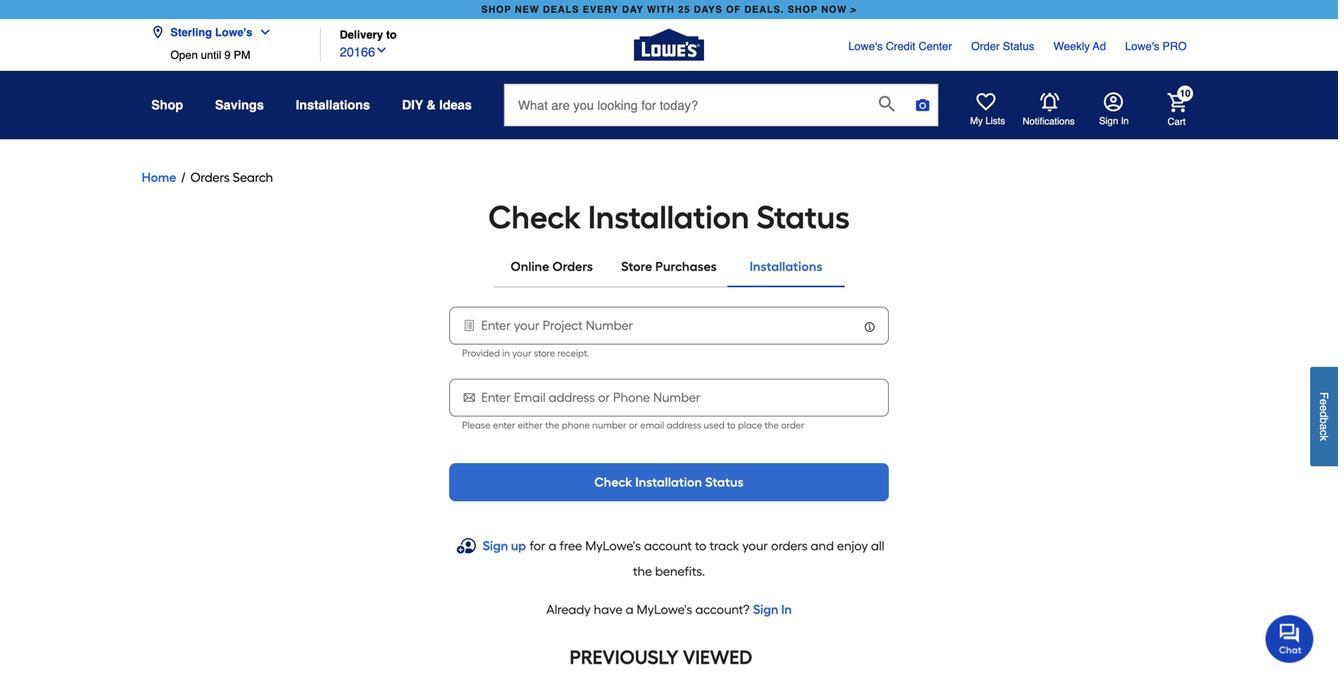 Task type: vqa. For each thing, say whether or not it's contained in the screenshot.
the middle can
no



Task type: locate. For each thing, give the bounding box(es) containing it.
None search field
[[504, 84, 939, 141]]

to right the used
[[727, 420, 736, 431]]

1 vertical spatial a
[[549, 539, 557, 554]]

1 vertical spatial mylowe's
[[637, 603, 692, 618]]

a right have
[[626, 603, 634, 618]]

sterling
[[170, 26, 212, 39]]

0 horizontal spatial sign
[[483, 539, 508, 554]]

search image
[[879, 96, 895, 112]]

lowe's left pro
[[1125, 40, 1160, 53]]

lowe's up 9 on the top of the page
[[215, 26, 252, 39]]

lowe's home improvement cart image
[[1168, 93, 1187, 112]]

0 horizontal spatial a
[[549, 539, 557, 554]]

Search Query text field
[[505, 84, 866, 126]]

mylowe's inside sign up for a free mylowe's account to track your orders and enjoy all the benefits.
[[585, 539, 641, 554]]

2 horizontal spatial a
[[1318, 424, 1331, 430]]

installations button for store purchases
[[728, 248, 845, 286]]

0 horizontal spatial installations button
[[296, 91, 370, 119]]

2 e from the top
[[1318, 406, 1331, 412]]

online orders
[[511, 259, 593, 274]]

mylowe's right the free on the bottom left
[[585, 539, 641, 554]]

1 horizontal spatial installations button
[[728, 248, 845, 286]]

check
[[488, 198, 581, 237], [594, 475, 632, 490]]

installations inside button
[[750, 259, 823, 274]]

installation down address
[[635, 475, 702, 490]]

2 horizontal spatial sign
[[1099, 116, 1118, 127]]

1 horizontal spatial sign
[[753, 603, 779, 618]]

sign
[[1099, 116, 1118, 127], [483, 539, 508, 554], [753, 603, 779, 618]]

notifications
[[1023, 116, 1075, 127]]

0 vertical spatial installations
[[296, 98, 370, 112]]

1 horizontal spatial lowe's
[[848, 40, 883, 53]]

1 vertical spatial sign
[[483, 539, 508, 554]]

0 vertical spatial orders
[[190, 170, 230, 185]]

lowe's credit center
[[848, 40, 952, 53]]

online
[[511, 259, 550, 274]]

previously
[[570, 646, 679, 670]]

sterling lowe's button
[[151, 16, 278, 49]]

sign right account?
[[753, 603, 779, 618]]

have
[[594, 603, 623, 618]]

0 horizontal spatial shop
[[481, 4, 511, 15]]

mylowe's down benefits. on the bottom
[[637, 603, 692, 618]]

check down number
[[594, 475, 632, 490]]

0 vertical spatial in
[[1121, 116, 1129, 127]]

receipt.
[[557, 348, 590, 359]]

installations for savings
[[296, 98, 370, 112]]

0 vertical spatial sign
[[1099, 116, 1118, 127]]

0 vertical spatial your
[[512, 348, 532, 359]]

deals
[[543, 4, 579, 15]]

lists
[[986, 116, 1005, 127]]

used
[[704, 420, 725, 431]]

0 vertical spatial chevron down image
[[252, 26, 272, 39]]

0 horizontal spatial to
[[386, 28, 397, 41]]

1 vertical spatial orders
[[553, 259, 593, 274]]

location image
[[151, 26, 164, 39]]

check up "online" at the left top of page
[[488, 198, 581, 237]]

sign inside button
[[1099, 116, 1118, 127]]

f e e d b a c k button
[[1310, 367, 1338, 467]]

days
[[694, 4, 723, 15]]

2 horizontal spatial lowe's
[[1125, 40, 1160, 53]]

a up k
[[1318, 424, 1331, 430]]

0 vertical spatial check installation status
[[488, 198, 850, 237]]

1 horizontal spatial the
[[633, 564, 652, 579]]

1 horizontal spatial check
[[594, 475, 632, 490]]

>
[[851, 4, 857, 15]]

chat invite button image
[[1266, 615, 1314, 664]]

0 vertical spatial status
[[1003, 40, 1035, 53]]

2 vertical spatial to
[[695, 539, 707, 554]]

sign up for a free mylowe's account to track your orders and enjoy all the benefits.
[[483, 539, 885, 579]]

e up d
[[1318, 399, 1331, 406]]

diy
[[402, 98, 423, 112]]

1 vertical spatial check installation status
[[594, 475, 744, 490]]

sign down the lowe's home improvement account image
[[1099, 116, 1118, 127]]

viewed
[[683, 646, 753, 670]]

check installation status down address
[[594, 475, 744, 490]]

to left track
[[695, 539, 707, 554]]

1 vertical spatial status
[[756, 198, 850, 237]]

order status
[[971, 40, 1035, 53]]

check installation status inside button
[[594, 475, 744, 490]]

1 vertical spatial installations button
[[728, 248, 845, 286]]

sign up link
[[483, 537, 526, 556]]

delivery to
[[340, 28, 397, 41]]

benefits.
[[655, 564, 705, 579]]

0 horizontal spatial status
[[705, 475, 744, 490]]

lowe's home improvement account image
[[1104, 92, 1123, 112]]

shop left new
[[481, 4, 511, 15]]

a
[[1318, 424, 1331, 430], [549, 539, 557, 554], [626, 603, 634, 618]]

number
[[592, 420, 627, 431]]

1 vertical spatial installations
[[750, 259, 823, 274]]

in down orders
[[781, 603, 792, 618]]

1 vertical spatial installation
[[635, 475, 702, 490]]

2 vertical spatial a
[[626, 603, 634, 618]]

installations
[[296, 98, 370, 112], [750, 259, 823, 274]]

enjoy
[[837, 539, 868, 554]]

1 vertical spatial chevron down image
[[375, 44, 388, 57]]

your inside sign up for a free mylowe's account to track your orders and enjoy all the benefits.
[[742, 539, 768, 554]]

lowe's home improvement lists image
[[977, 92, 996, 112]]

ideas
[[439, 98, 472, 112]]

1 horizontal spatial to
[[695, 539, 707, 554]]

1 vertical spatial your
[[742, 539, 768, 554]]

track
[[710, 539, 739, 554]]

to
[[386, 28, 397, 41], [727, 420, 736, 431], [695, 539, 707, 554]]

chevron down image
[[252, 26, 272, 39], [375, 44, 388, 57]]

0 vertical spatial installation
[[588, 198, 749, 237]]

orders left search
[[190, 170, 230, 185]]

0 horizontal spatial lowe's
[[215, 26, 252, 39]]

check installation status up store purchases
[[488, 198, 850, 237]]

my
[[970, 116, 983, 127]]

shop left now
[[788, 4, 818, 15]]

0 vertical spatial mylowe's
[[585, 539, 641, 554]]

c
[[1318, 430, 1331, 436]]

open until 9 pm
[[170, 49, 250, 61]]

0 vertical spatial check
[[488, 198, 581, 237]]

sign inside sign up for a free mylowe's account to track your orders and enjoy all the benefits.
[[483, 539, 508, 554]]

previously viewed heading
[[142, 642, 1180, 674]]

0 vertical spatial a
[[1318, 424, 1331, 430]]

installation up store purchases
[[588, 198, 749, 237]]

a inside the f e e d b a c k button
[[1318, 424, 1331, 430]]

lowe's for lowe's pro
[[1125, 40, 1160, 53]]

lowe's pro
[[1125, 40, 1187, 53]]

to right delivery
[[386, 28, 397, 41]]

your
[[512, 348, 532, 359], [742, 539, 768, 554]]

0 horizontal spatial chevron down image
[[252, 26, 272, 39]]

shop
[[481, 4, 511, 15], [788, 4, 818, 15]]

weekly ad link
[[1054, 38, 1106, 54]]

the right either at the bottom left
[[545, 420, 560, 431]]

already have a mylowe's account? sign in
[[546, 603, 792, 618]]

0 vertical spatial installations button
[[296, 91, 370, 119]]

order
[[781, 420, 804, 431]]

1 horizontal spatial shop
[[788, 4, 818, 15]]

sign for sign in
[[1099, 116, 1118, 127]]

sign for sign up for a free mylowe's account to track your orders and enjoy all the benefits.
[[483, 539, 508, 554]]

0 horizontal spatial your
[[512, 348, 532, 359]]

1 horizontal spatial status
[[756, 198, 850, 237]]

chevron down image inside 20166 button
[[375, 44, 388, 57]]

lowe's inside button
[[215, 26, 252, 39]]

0 horizontal spatial check
[[488, 198, 581, 237]]

1 horizontal spatial your
[[742, 539, 768, 554]]

in inside the sign in button
[[1121, 116, 1129, 127]]

provided
[[462, 348, 500, 359]]

place
[[738, 420, 762, 431]]

f e e d b a c k
[[1318, 393, 1331, 442]]

1 horizontal spatial in
[[1121, 116, 1129, 127]]

lowe's left credit
[[848, 40, 883, 53]]

weekly
[[1054, 40, 1090, 53]]

a inside sign up for a free mylowe's account to track your orders and enjoy all the benefits.
[[549, 539, 557, 554]]

online orders button
[[493, 248, 611, 286]]

the down 'account'
[[633, 564, 652, 579]]

0 horizontal spatial installations
[[296, 98, 370, 112]]

lowe's home improvement notification center image
[[1040, 93, 1059, 112]]

lowe's for lowe's credit center
[[848, 40, 883, 53]]

1 vertical spatial check
[[594, 475, 632, 490]]

a right for
[[549, 539, 557, 554]]

or
[[629, 420, 638, 431]]

0 horizontal spatial in
[[781, 603, 792, 618]]

in down the lowe's home improvement account image
[[1121, 116, 1129, 127]]

status
[[1003, 40, 1035, 53], [756, 198, 850, 237], [705, 475, 744, 490]]

sign left up
[[483, 539, 508, 554]]

2 vertical spatial sign
[[753, 603, 779, 618]]

orders right "online" at the left top of page
[[553, 259, 593, 274]]

with
[[647, 4, 675, 15]]

1 horizontal spatial a
[[626, 603, 634, 618]]

your right in
[[512, 348, 532, 359]]

1 vertical spatial to
[[727, 420, 736, 431]]

2 vertical spatial status
[[705, 475, 744, 490]]

e up b
[[1318, 406, 1331, 412]]

1 horizontal spatial chevron down image
[[375, 44, 388, 57]]

1 horizontal spatial installations
[[750, 259, 823, 274]]

0 horizontal spatial orders
[[190, 170, 230, 185]]

your right track
[[742, 539, 768, 554]]

the left order on the right bottom of the page
[[765, 420, 779, 431]]

lowe's home improvement logo image
[[634, 10, 704, 80]]

1 horizontal spatial orders
[[553, 259, 593, 274]]

my lists
[[970, 116, 1005, 127]]



Task type: describe. For each thing, give the bounding box(es) containing it.
store
[[621, 259, 653, 274]]

log off report image
[[462, 318, 477, 334]]

already
[[546, 603, 591, 618]]

sign in button
[[1099, 92, 1129, 127]]

sign in
[[1099, 116, 1129, 127]]

installation inside button
[[635, 475, 702, 490]]

installations for store purchases
[[750, 259, 823, 274]]

k
[[1318, 436, 1331, 442]]

sign in link
[[753, 601, 792, 620]]

2 horizontal spatial to
[[727, 420, 736, 431]]

orders inside orders search "button"
[[190, 170, 230, 185]]

check inside button
[[594, 475, 632, 490]]

shop button
[[151, 91, 183, 119]]

9
[[224, 49, 231, 61]]

shop new deals every day with 25 days of deals. shop now > link
[[478, 0, 860, 19]]

search
[[233, 170, 273, 185]]

&
[[427, 98, 436, 112]]

store
[[534, 348, 555, 359]]

weekly ad
[[1054, 40, 1106, 53]]

1 shop from the left
[[481, 4, 511, 15]]

savings button
[[215, 91, 264, 119]]

orders search button
[[190, 168, 273, 187]]

camera image
[[915, 97, 931, 113]]

center
[[919, 40, 952, 53]]

savings
[[215, 98, 264, 112]]

diy & ideas button
[[402, 91, 472, 119]]

store purchases button
[[611, 248, 728, 286]]

address
[[667, 420, 701, 431]]

enter
[[493, 420, 515, 431]]

account
[[644, 539, 692, 554]]

check installation status button
[[449, 464, 889, 502]]

order
[[971, 40, 1000, 53]]

status inside button
[[705, 475, 744, 490]]

and
[[811, 539, 834, 554]]

either
[[518, 420, 543, 431]]

info outlined image
[[863, 321, 876, 334]]

email
[[640, 420, 664, 431]]

now
[[821, 4, 847, 15]]

chevron down image inside the sterling lowe's button
[[252, 26, 272, 39]]

the inside sign up for a free mylowe's account to track your orders and enjoy all the benefits.
[[633, 564, 652, 579]]

up
[[511, 539, 526, 554]]

installations button for savings
[[296, 91, 370, 119]]

credit
[[886, 40, 916, 53]]

2 horizontal spatial status
[[1003, 40, 1035, 53]]

b
[[1318, 418, 1331, 424]]

email outlined image
[[462, 390, 477, 406]]

diy & ideas
[[402, 98, 472, 112]]

store purchases
[[621, 259, 717, 274]]

lowe's credit center link
[[848, 38, 952, 54]]

for
[[530, 539, 546, 554]]

1 vertical spatial in
[[781, 603, 792, 618]]

0 horizontal spatial the
[[545, 420, 560, 431]]

all
[[871, 539, 885, 554]]

home
[[142, 170, 176, 185]]

purchases
[[655, 259, 717, 274]]

1 e from the top
[[1318, 399, 1331, 406]]

2 shop from the left
[[788, 4, 818, 15]]

f
[[1318, 393, 1331, 399]]

deals.
[[744, 4, 784, 15]]

pro
[[1163, 40, 1187, 53]]

my lists link
[[970, 92, 1005, 127]]

in
[[502, 348, 510, 359]]

order status link
[[971, 38, 1035, 54]]

open
[[170, 49, 198, 61]]

of
[[726, 4, 741, 15]]

until
[[201, 49, 221, 61]]

2 horizontal spatial the
[[765, 420, 779, 431]]

please
[[462, 420, 491, 431]]

please enter either the phone number or email address used to place the order
[[462, 420, 804, 431]]

10
[[1180, 88, 1191, 99]]

to inside sign up for a free mylowe's account to track your orders and enjoy all the benefits.
[[695, 539, 707, 554]]

phone
[[562, 420, 590, 431]]

shop
[[151, 98, 183, 112]]

cart
[[1168, 116, 1186, 127]]

ad
[[1093, 40, 1106, 53]]

shop new deals every day with 25 days of deals. shop now >
[[481, 4, 857, 15]]

day
[[622, 4, 644, 15]]

0 vertical spatial to
[[386, 28, 397, 41]]

lowe's pro link
[[1125, 38, 1187, 54]]

20166 button
[[340, 41, 388, 62]]

sterling lowe's
[[170, 26, 252, 39]]

new
[[515, 4, 540, 15]]

d
[[1318, 412, 1331, 418]]

orders inside the online orders "button"
[[553, 259, 593, 274]]

delivery
[[340, 28, 383, 41]]

provided in your store receipt.
[[462, 348, 590, 359]]

orders
[[771, 539, 808, 554]]

every
[[583, 4, 619, 15]]

previously viewed
[[570, 646, 753, 670]]

pm
[[234, 49, 250, 61]]

25
[[678, 4, 690, 15]]

free
[[560, 539, 582, 554]]

home link
[[142, 168, 176, 187]]

20166
[[340, 45, 375, 59]]



